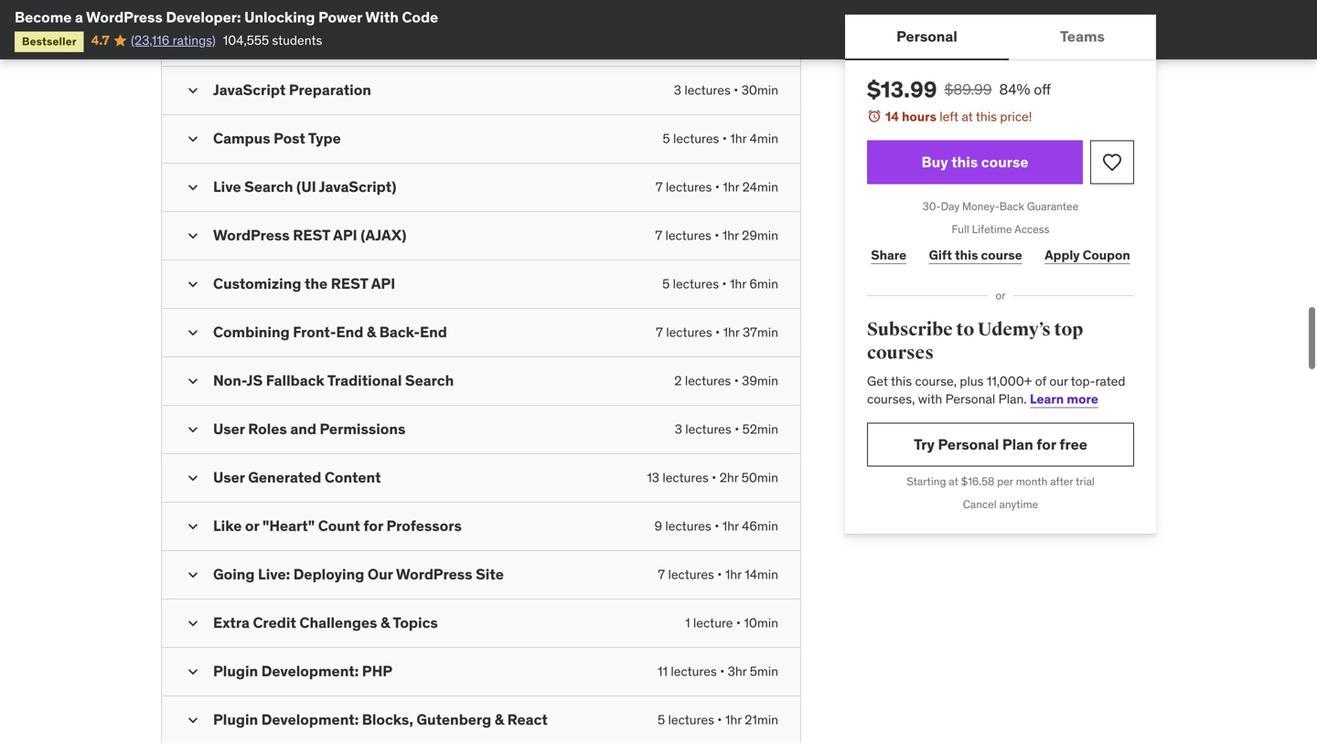 Task type: describe. For each thing, give the bounding box(es) containing it.
students
[[272, 32, 322, 48]]

29min
[[742, 227, 779, 244]]

user for user generated content
[[213, 468, 245, 487]]

starting
[[907, 475, 946, 489]]

javascript preparation
[[213, 80, 371, 99]]

-
[[328, 26, 333, 43]]

2hr
[[720, 470, 739, 486]]

extra credit challenges & topics
[[213, 614, 438, 632]]

combining front-end & back-end
[[213, 323, 447, 342]]

this for buy
[[952, 153, 978, 172]]

small image for extra credit challenges & topics
[[184, 615, 202, 633]]

0 horizontal spatial search
[[244, 177, 293, 196]]

live:
[[258, 565, 290, 584]]

learn more link
[[1030, 391, 1099, 407]]

js
[[247, 371, 263, 390]]

subscribe to udemy's top courses
[[867, 319, 1083, 365]]

1hr for going live: deploying our wordpress site
[[725, 567, 742, 583]]

(23,116
[[131, 32, 169, 48]]

small image for user generated content
[[184, 469, 202, 487]]

1hr for plugin development: blocks, gutenberg & react
[[725, 712, 742, 728]]

permissions
[[320, 420, 406, 438]]

11 lectures • 3hr 5min
[[658, 664, 779, 680]]

1hr for campus post type
[[730, 130, 747, 147]]

small image for plugin development: php
[[184, 663, 202, 681]]

get
[[867, 373, 888, 390]]

personal inside button
[[897, 27, 958, 46]]

gift this course link
[[925, 237, 1027, 274]]

1hr for live search (ui javascript)
[[723, 179, 739, 195]]

7 lectures • 1hr 37min
[[656, 324, 779, 341]]

this for gift
[[955, 247, 978, 263]]

• for combining front-end & back-end
[[715, 324, 720, 341]]

lectures for &
[[666, 324, 712, 341]]

30min
[[742, 82, 779, 98]]

gift this course
[[929, 247, 1023, 263]]

gift
[[929, 247, 952, 263]]

try personal plan for free
[[914, 435, 1088, 454]]

become
[[15, 8, 72, 27]]

become a wordpress developer: unlocking power with code
[[15, 8, 438, 27]]

11,000+
[[987, 373, 1032, 390]]

small image for plugin development: blocks, gutenberg & react
[[184, 712, 202, 730]]

3 lectures • 30min
[[674, 82, 779, 98]]

at inside starting at $16.58 per month after trial cancel anytime
[[949, 475, 959, 489]]

lectures for permissions
[[685, 421, 732, 438]]

plugin development: php
[[213, 662, 393, 681]]

7 for combining front-end & back-end
[[656, 324, 663, 341]]

try personal plan for free link
[[867, 423, 1134, 467]]

anytime
[[1000, 497, 1039, 512]]

lectures for our
[[668, 567, 714, 583]]

course for gift this course
[[981, 247, 1023, 263]]

back
[[1000, 200, 1025, 214]]

2 vertical spatial personal
[[938, 435, 999, 454]]

apply
[[1045, 247, 1080, 263]]

back-
[[379, 323, 420, 342]]

7 for wordpress rest api (ajax)
[[655, 227, 662, 244]]

non-
[[213, 371, 247, 390]]

type
[[308, 129, 341, 148]]

3 for javascript preparation
[[674, 82, 682, 98]]

46min
[[742, 518, 779, 535]]

per
[[997, 475, 1014, 489]]

2
[[675, 373, 682, 389]]

(23,116 ratings)
[[131, 32, 216, 48]]

1hr for combining front-end & back-end
[[723, 324, 740, 341]]

user generated content
[[213, 468, 381, 487]]

subscribe
[[867, 319, 953, 341]]

lectures for traditional
[[685, 373, 731, 389]]

1 horizontal spatial rest
[[331, 274, 368, 293]]

5min
[[750, 664, 779, 680]]

campus
[[213, 129, 270, 148]]

unlocking
[[244, 8, 315, 27]]

• for non-js fallback traditional search
[[734, 373, 739, 389]]

0 vertical spatial or
[[996, 289, 1006, 303]]

top-
[[1071, 373, 1096, 390]]

site
[[476, 565, 504, 584]]

small image for combining
[[184, 324, 202, 342]]

1 horizontal spatial search
[[405, 371, 454, 390]]

21min
[[745, 712, 779, 728]]

13
[[647, 470, 660, 486]]

ratings)
[[173, 32, 216, 48]]

7 for live search (ui javascript)
[[656, 179, 663, 195]]

9 lectures • 1hr 46min
[[655, 518, 779, 535]]

lifetime
[[972, 222, 1012, 236]]

37min
[[743, 324, 779, 341]]

$13.99 $89.99 84% off
[[867, 76, 1051, 103]]

104,555 students
[[223, 32, 322, 48]]

30-day money-back guarantee full lifetime access
[[923, 200, 1079, 236]]

0 vertical spatial wordpress
[[86, 8, 163, 27]]

14
[[886, 108, 899, 125]]

6min
[[750, 276, 779, 292]]

0 vertical spatial rest
[[293, 226, 330, 245]]

5 for customizing the rest api
[[662, 276, 670, 292]]

small image for user
[[184, 421, 202, 439]]

• for plugin development: php
[[720, 664, 725, 680]]

84%
[[1000, 80, 1031, 99]]

1 end from the left
[[336, 323, 363, 342]]

course for buy this course
[[981, 153, 1029, 172]]

get this course, plus 11,000+ of our top-rated courses, with personal plan.
[[867, 373, 1126, 407]]

our
[[1050, 373, 1068, 390]]

1hr for wordpress rest api (ajax)
[[723, 227, 739, 244]]

and
[[290, 420, 316, 438]]

traditional
[[327, 371, 402, 390]]

topics
[[393, 614, 438, 632]]

& for topics
[[381, 614, 390, 632]]

challenges
[[300, 614, 377, 632]]

buy
[[922, 153, 948, 172]]

access
[[1015, 222, 1050, 236]]

plugin for plugin development: php
[[213, 662, 258, 681]]

• for live search (ui javascript)
[[715, 179, 720, 195]]

wordpress rest api (ajax)
[[213, 226, 407, 245]]

combining
[[213, 323, 290, 342]]

money-
[[962, 200, 1000, 214]]

"heart"
[[263, 517, 315, 535]]

• for customizing the rest api
[[722, 276, 727, 292]]

course,
[[915, 373, 957, 390]]

5 for plugin development: blocks, gutenberg & react
[[658, 712, 665, 728]]

day
[[941, 200, 960, 214]]

small image for non-
[[184, 372, 202, 390]]

7 lectures • 1hr 29min
[[655, 227, 779, 244]]

1 vertical spatial for
[[364, 517, 383, 535]]

going
[[213, 565, 255, 584]]

• for javascript preparation
[[734, 82, 739, 98]]

reduce
[[213, 26, 257, 43]]

this left price!
[[976, 108, 997, 125]]

small image for going live: deploying our wordpress site
[[184, 566, 202, 584]]

personal inside get this course, plus 11,000+ of our top-rated courses, with personal plan.
[[946, 391, 996, 407]]

development: for blocks,
[[261, 711, 359, 729]]

lecture
[[693, 615, 733, 632]]



Task type: vqa. For each thing, say whether or not it's contained in the screenshot.


Task type: locate. For each thing, give the bounding box(es) containing it.
4min
[[750, 130, 779, 147]]

like
[[213, 517, 242, 535]]

& left react at the left
[[495, 711, 504, 729]]

our
[[368, 565, 393, 584]]

4 small image from the top
[[184, 566, 202, 584]]

going live: deploying our wordpress site
[[213, 565, 504, 584]]

user roles and permissions
[[213, 420, 406, 438]]

2 small image from the top
[[184, 178, 202, 196]]

search down the back-
[[405, 371, 454, 390]]

0 vertical spatial search
[[244, 177, 293, 196]]

1 course from the top
[[981, 153, 1029, 172]]

plugin for plugin development: blocks, gutenberg & react
[[213, 711, 258, 729]]

14 hours left at this price!
[[886, 108, 1032, 125]]

5 small image from the top
[[184, 372, 202, 390]]

11
[[658, 664, 668, 680]]

& left 'topics'
[[381, 614, 390, 632]]

api left (ajax)
[[333, 226, 357, 245]]

xsmall image
[[184, 26, 199, 44]]

• for user roles and permissions
[[735, 421, 739, 438]]

0 vertical spatial user
[[213, 420, 245, 438]]

2 horizontal spatial &
[[495, 711, 504, 729]]

0 vertical spatial plugin
[[213, 662, 258, 681]]

2 vertical spatial 5
[[658, 712, 665, 728]]

this right gift
[[955, 247, 978, 263]]

for
[[1037, 435, 1056, 454], [364, 517, 383, 535]]

or right like on the left
[[245, 517, 259, 535]]

0 horizontal spatial api
[[333, 226, 357, 245]]

to
[[956, 319, 974, 341]]

0 horizontal spatial rest
[[293, 226, 330, 245]]

trial
[[1076, 475, 1095, 489]]

• left 52min
[[735, 421, 739, 438]]

1 vertical spatial search
[[405, 371, 454, 390]]

• left the 2hr
[[712, 470, 717, 486]]

1 horizontal spatial for
[[1037, 435, 1056, 454]]

1 vertical spatial development:
[[261, 711, 359, 729]]

1hr left the 21min
[[725, 712, 742, 728]]

4 small image from the top
[[184, 324, 202, 342]]

lectures for (ajax)
[[666, 227, 712, 244]]

learn
[[1030, 391, 1064, 407]]

this for get
[[891, 373, 912, 390]]

after
[[1050, 475, 1074, 489]]

0 vertical spatial personal
[[897, 27, 958, 46]]

this
[[976, 108, 997, 125], [952, 153, 978, 172], [955, 247, 978, 263], [891, 373, 912, 390]]

1 vertical spatial 5
[[662, 276, 670, 292]]

0 horizontal spatial for
[[364, 517, 383, 535]]

live search (ui javascript)
[[213, 177, 396, 196]]

• for user generated content
[[712, 470, 717, 486]]

0 vertical spatial 3
[[674, 82, 682, 98]]

user up like on the left
[[213, 468, 245, 487]]

small image for javascript preparation
[[184, 81, 202, 100]]

user
[[213, 420, 245, 438], [213, 468, 245, 487]]

&
[[367, 323, 376, 342], [381, 614, 390, 632], [495, 711, 504, 729]]

1 vertical spatial &
[[381, 614, 390, 632]]

1 horizontal spatial api
[[371, 274, 395, 293]]

3 for user roles and permissions
[[675, 421, 682, 438]]

wishlist image
[[1102, 151, 1123, 173]]

guarantee
[[1027, 200, 1079, 214]]

personal button
[[845, 15, 1009, 59]]

lectures for count
[[665, 518, 712, 535]]

development: down plugin development: php
[[261, 711, 359, 729]]

wordpress up 4.7
[[86, 8, 163, 27]]

1 plugin from the top
[[213, 662, 258, 681]]

0 horizontal spatial &
[[367, 323, 376, 342]]

2 user from the top
[[213, 468, 245, 487]]

plugin development: blocks, gutenberg & react
[[213, 711, 548, 729]]

or
[[996, 289, 1006, 303], [245, 517, 259, 535]]

1 horizontal spatial &
[[381, 614, 390, 632]]

1 lecture • 10min
[[685, 615, 779, 632]]

personal up $16.58
[[938, 435, 999, 454]]

or up udemy's
[[996, 289, 1006, 303]]

1 vertical spatial user
[[213, 468, 245, 487]]

7 lectures • 1hr 14min
[[658, 567, 779, 583]]

development: down 'extra credit challenges & topics'
[[261, 662, 359, 681]]

5 up 7 lectures • 1hr 24min
[[663, 130, 670, 147]]

1 development: from the top
[[261, 662, 359, 681]]

lectures right 9
[[665, 518, 712, 535]]

user left roles
[[213, 420, 245, 438]]

1 small image from the top
[[184, 130, 202, 148]]

api down (ajax)
[[371, 274, 395, 293]]

1 horizontal spatial or
[[996, 289, 1006, 303]]

small image
[[184, 81, 202, 100], [184, 275, 202, 293], [184, 469, 202, 487], [184, 566, 202, 584], [184, 615, 202, 633], [184, 663, 202, 681], [184, 712, 202, 730]]

share
[[871, 247, 907, 263]]

small image for campus
[[184, 130, 202, 148]]

courses,
[[867, 391, 915, 407]]

1 vertical spatial personal
[[946, 391, 996, 407]]

& left the back-
[[367, 323, 376, 342]]

5 down 11
[[658, 712, 665, 728]]

• for extra credit challenges & topics
[[736, 615, 741, 632]]

more
[[1067, 391, 1099, 407]]

small image
[[184, 130, 202, 148], [184, 178, 202, 196], [184, 227, 202, 245], [184, 324, 202, 342], [184, 372, 202, 390], [184, 421, 202, 439], [184, 518, 202, 536]]

2 lectures • 39min
[[675, 373, 779, 389]]

13 lectures • 2hr 50min
[[647, 470, 779, 486]]

at right left
[[962, 108, 973, 125]]

1hr left 29min
[[723, 227, 739, 244]]

7 down 7 lectures • 1hr 24min
[[655, 227, 662, 244]]

6 small image from the top
[[184, 421, 202, 439]]

• left 37min
[[715, 324, 720, 341]]

lectures for javascript)
[[666, 179, 712, 195]]

1 small image from the top
[[184, 81, 202, 100]]

1 vertical spatial course
[[981, 247, 1023, 263]]

small image for customizing the rest api
[[184, 275, 202, 293]]

104,555
[[223, 32, 269, 48]]

• left 39min
[[734, 373, 739, 389]]

lectures down 7 lectures • 1hr 24min
[[666, 227, 712, 244]]

• for plugin development: blocks, gutenberg & react
[[718, 712, 722, 728]]

5 for campus post type
[[663, 130, 670, 147]]

of
[[1035, 373, 1047, 390]]

7 for going live: deploying our wordpress site
[[658, 567, 665, 583]]

• for going live: deploying our wordpress site
[[718, 567, 722, 583]]

rest right the
[[331, 274, 368, 293]]

0 vertical spatial course
[[981, 153, 1029, 172]]

this right buy at the right
[[952, 153, 978, 172]]

javascript
[[213, 80, 286, 99]]

• left 14min on the bottom right of page
[[718, 567, 722, 583]]

7 down 5 lectures • 1hr 6min
[[656, 324, 663, 341]]

• for wordpress rest api (ajax)
[[715, 227, 719, 244]]

4.7
[[91, 32, 110, 48]]

lectures up 7 lectures • 1hr 24min
[[673, 130, 719, 147]]

price!
[[1000, 108, 1032, 125]]

2 horizontal spatial wordpress
[[396, 565, 473, 584]]

• left the 21min
[[718, 712, 722, 728]]

1 horizontal spatial end
[[420, 323, 447, 342]]

user for user roles and permissions
[[213, 420, 245, 438]]

lectures right 2 at the bottom of page
[[685, 373, 731, 389]]

• left 30min
[[734, 82, 739, 98]]

3hr
[[728, 664, 747, 680]]

1hr
[[730, 130, 747, 147], [723, 179, 739, 195], [723, 227, 739, 244], [730, 276, 747, 292], [723, 324, 740, 341], [723, 518, 739, 535], [725, 567, 742, 583], [725, 712, 742, 728]]

• for campus post type
[[723, 130, 727, 147]]

1 vertical spatial rest
[[331, 274, 368, 293]]

• left 4min
[[723, 130, 727, 147]]

alarm image
[[867, 109, 882, 124]]

• left 3hr
[[720, 664, 725, 680]]

personal
[[897, 27, 958, 46], [946, 391, 996, 407], [938, 435, 999, 454]]

buy this course
[[922, 153, 1029, 172]]

1 vertical spatial 3
[[675, 421, 682, 438]]

lectures up 7 lectures • 1hr 29min
[[666, 179, 712, 195]]

course inside button
[[981, 153, 1029, 172]]

this inside get this course, plus 11,000+ of our top-rated courses, with personal plan.
[[891, 373, 912, 390]]

2 plugin from the top
[[213, 711, 258, 729]]

6 small image from the top
[[184, 663, 202, 681]]

3 small image from the top
[[184, 227, 202, 245]]

course down lifetime
[[981, 247, 1023, 263]]

3 lectures • 52min
[[675, 421, 779, 438]]

(ui
[[296, 177, 316, 196]]

small image for wordpress
[[184, 227, 202, 245]]

0 horizontal spatial or
[[245, 517, 259, 535]]

1hr for customizing the rest api
[[730, 276, 747, 292]]

0 horizontal spatial end
[[336, 323, 363, 342]]

lectures right 13
[[663, 470, 709, 486]]

personal down the plus
[[946, 391, 996, 407]]

a
[[75, 8, 83, 27]]

7 down 9
[[658, 567, 665, 583]]

this inside button
[[952, 153, 978, 172]]

lectures up the "1"
[[668, 567, 714, 583]]

code
[[402, 8, 438, 27]]

39min
[[742, 373, 779, 389]]

blocks,
[[362, 711, 413, 729]]

0 vertical spatial development:
[[261, 662, 359, 681]]

lectures for gutenberg
[[668, 712, 714, 728]]

3 up 5 lectures • 1hr 4min
[[674, 82, 682, 98]]

plugin down extra at the left
[[213, 662, 258, 681]]

• for like or "heart" count for professors
[[715, 518, 719, 535]]

52min
[[743, 421, 779, 438]]

course up back
[[981, 153, 1029, 172]]

(ajax)
[[361, 226, 407, 245]]

1hr left 4min
[[730, 130, 747, 147]]

5 small image from the top
[[184, 615, 202, 633]]

development: for php
[[261, 662, 359, 681]]

for right "count" at the bottom left
[[364, 517, 383, 535]]

campus post type
[[213, 129, 341, 148]]

0 vertical spatial api
[[333, 226, 357, 245]]

7 small image from the top
[[184, 518, 202, 536]]

1hr left the 24min
[[723, 179, 739, 195]]

wordpress down professors
[[396, 565, 473, 584]]

1hr for like or "heart" count for professors
[[723, 518, 739, 535]]

1 horizontal spatial at
[[962, 108, 973, 125]]

0 vertical spatial for
[[1037, 435, 1056, 454]]

search left the (ui
[[244, 177, 293, 196]]

rated
[[1096, 373, 1126, 390]]

lectures
[[685, 82, 731, 98], [673, 130, 719, 147], [666, 179, 712, 195], [666, 227, 712, 244], [673, 276, 719, 292], [666, 324, 712, 341], [685, 373, 731, 389], [685, 421, 732, 438], [663, 470, 709, 486], [665, 518, 712, 535], [668, 567, 714, 583], [671, 664, 717, 680], [668, 712, 714, 728]]

0 horizontal spatial wordpress
[[86, 8, 163, 27]]

5 down 7 lectures • 1hr 29min
[[662, 276, 670, 292]]

1hr left 14min on the bottom right of page
[[725, 567, 742, 583]]

30-
[[923, 200, 941, 214]]

lectures right 11
[[671, 664, 717, 680]]

0 vertical spatial &
[[367, 323, 376, 342]]

lectures up 2 at the bottom of page
[[666, 324, 712, 341]]

0 vertical spatial at
[[962, 108, 973, 125]]

1hr left 6min
[[730, 276, 747, 292]]

2 vertical spatial wordpress
[[396, 565, 473, 584]]

free
[[1060, 435, 1088, 454]]

2 course from the top
[[981, 247, 1023, 263]]

2 end from the left
[[420, 323, 447, 342]]

5 lectures • 1hr 4min
[[663, 130, 779, 147]]

1 horizontal spatial wordpress
[[213, 226, 290, 245]]

lectures down 11 lectures • 3hr 5min
[[668, 712, 714, 728]]

0 horizontal spatial at
[[949, 475, 959, 489]]

3
[[674, 82, 682, 98], [675, 421, 682, 438]]

personal up $13.99
[[897, 27, 958, 46]]

1 vertical spatial api
[[371, 274, 395, 293]]

5 lectures • 1hr 21min
[[658, 712, 779, 728]]

1 user from the top
[[213, 420, 245, 438]]

& for back-
[[367, 323, 376, 342]]

0 vertical spatial 5
[[663, 130, 670, 147]]

courses
[[867, 342, 934, 365]]

2 small image from the top
[[184, 275, 202, 293]]

7 up 7 lectures • 1hr 29min
[[656, 179, 663, 195]]

7 lectures • 1hr 24min
[[656, 179, 779, 195]]

• left 10min
[[736, 615, 741, 632]]

lectures up 13 lectures • 2hr 50min
[[685, 421, 732, 438]]

end
[[336, 323, 363, 342], [420, 323, 447, 342]]

power
[[318, 8, 362, 27]]

• left 46min
[[715, 518, 719, 535]]

1 vertical spatial at
[[949, 475, 959, 489]]

top
[[1054, 319, 1083, 341]]

this up courses, on the bottom right
[[891, 373, 912, 390]]

small image for live
[[184, 178, 202, 196]]

7 small image from the top
[[184, 712, 202, 730]]

1
[[685, 615, 690, 632]]

wordpress
[[86, 8, 163, 27], [213, 226, 290, 245], [396, 565, 473, 584]]

developer:
[[166, 8, 241, 27]]

• left 6min
[[722, 276, 727, 292]]

3 small image from the top
[[184, 469, 202, 487]]

2 development: from the top
[[261, 711, 359, 729]]

wordpress up customizing
[[213, 226, 290, 245]]

preparation
[[289, 80, 371, 99]]

2 vertical spatial &
[[495, 711, 504, 729]]

3 down 2 at the bottom of page
[[675, 421, 682, 438]]

learn more
[[1030, 391, 1099, 407]]

$16.58
[[961, 475, 995, 489]]

rest up the
[[293, 226, 330, 245]]

plugin
[[213, 662, 258, 681], [213, 711, 258, 729]]

the
[[305, 274, 328, 293]]

for left 'free'
[[1037, 435, 1056, 454]]

lectures for api
[[673, 276, 719, 292]]

full
[[952, 222, 970, 236]]

small image for like
[[184, 518, 202, 536]]

• left the 24min
[[715, 179, 720, 195]]

1hr left 46min
[[723, 518, 739, 535]]

1 vertical spatial plugin
[[213, 711, 258, 729]]

"get_template_part()"
[[337, 26, 460, 43]]

lectures up 5 lectures • 1hr 4min
[[685, 82, 731, 98]]

udemy's
[[978, 319, 1051, 341]]

• left 29min
[[715, 227, 719, 244]]

1 vertical spatial or
[[245, 517, 259, 535]]

react
[[507, 711, 548, 729]]

plugin down plugin development: php
[[213, 711, 258, 729]]

tab list
[[845, 15, 1156, 60]]

1hr left 37min
[[723, 324, 740, 341]]

extra
[[213, 614, 250, 632]]

front-
[[293, 323, 336, 342]]

1 vertical spatial wordpress
[[213, 226, 290, 245]]

lectures down 7 lectures • 1hr 29min
[[673, 276, 719, 292]]

tab list containing personal
[[845, 15, 1156, 60]]

at left $16.58
[[949, 475, 959, 489]]

professors
[[387, 517, 462, 535]]



